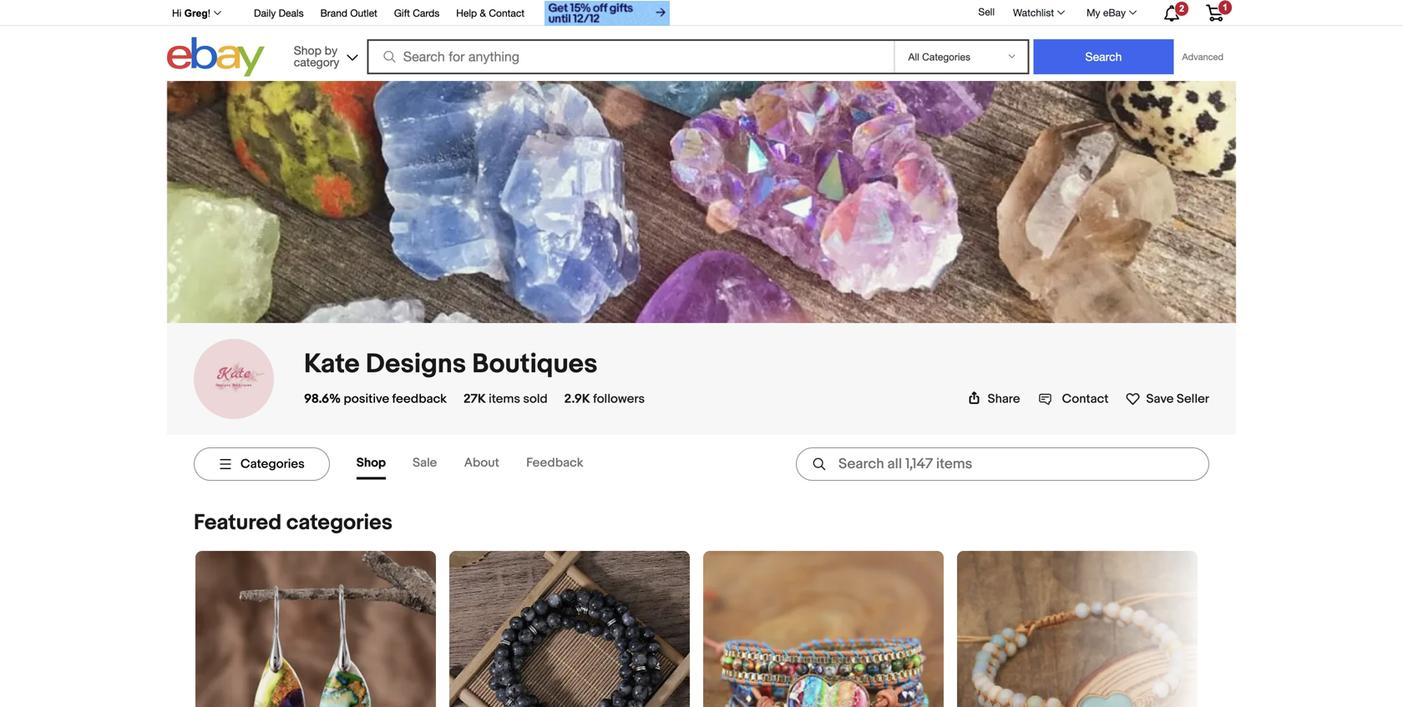 Task type: describe. For each thing, give the bounding box(es) containing it.
account navigation
[[163, 0, 1236, 28]]

contact link
[[1039, 392, 1109, 407]]

share
[[988, 392, 1020, 407]]

cards
[[413, 7, 440, 19]]

outlet
[[350, 7, 377, 19]]

shop for shop
[[356, 456, 386, 471]]

1
[[1223, 2, 1228, 12]]

brand outlet link
[[320, 5, 377, 23]]

2.9k followers
[[564, 392, 645, 407]]

2.9k
[[564, 392, 590, 407]]

categories
[[241, 457, 305, 472]]

kate designs boutiques image
[[194, 339, 274, 419]]

categories button
[[194, 448, 330, 481]]

2
[[1179, 3, 1184, 14]]

sold
[[523, 392, 548, 407]]

help & contact link
[[456, 5, 525, 23]]

98.6% positive feedback
[[304, 392, 447, 407]]

sell link
[[971, 6, 1002, 18]]

my ebay
[[1087, 7, 1126, 18]]

Search for anything text field
[[370, 41, 891, 73]]

get an extra 15% off image
[[545, 1, 670, 26]]

help
[[456, 7, 477, 19]]

tab list containing shop
[[356, 449, 610, 480]]

shop by category button
[[286, 37, 361, 73]]

kate
[[304, 348, 360, 381]]

ebay
[[1103, 7, 1126, 18]]

shop for shop by category
[[294, 43, 321, 57]]

share button
[[968, 392, 1020, 407]]

sale
[[413, 456, 437, 471]]

hi greg !
[[172, 8, 210, 19]]

brand outlet
[[320, 7, 377, 19]]

1 link
[[1196, 0, 1234, 24]]

seller
[[1177, 392, 1209, 407]]

daily deals
[[254, 7, 304, 19]]

advanced
[[1182, 51, 1224, 62]]

featured
[[194, 510, 282, 536]]

98.6%
[[304, 392, 341, 407]]

gift cards
[[394, 7, 440, 19]]

deals
[[279, 7, 304, 19]]

brand
[[320, 7, 347, 19]]

by
[[325, 43, 338, 57]]

hi
[[172, 8, 182, 19]]

gift
[[394, 7, 410, 19]]

watchlist link
[[1004, 3, 1073, 23]]

greg
[[184, 8, 208, 19]]

advanced link
[[1174, 40, 1232, 74]]



Task type: locate. For each thing, give the bounding box(es) containing it.
featured categories
[[194, 510, 393, 536]]

tab list
[[356, 449, 610, 480]]

contact left save
[[1062, 392, 1109, 407]]

2 button
[[1149, 1, 1193, 24]]

1 vertical spatial contact
[[1062, 392, 1109, 407]]

shop inside shop by category
[[294, 43, 321, 57]]

27k items sold
[[464, 392, 548, 407]]

positive
[[344, 392, 389, 407]]

kate designs boutiques link
[[304, 348, 598, 381]]

categories
[[286, 510, 393, 536]]

help & contact
[[456, 7, 525, 19]]

27k
[[464, 392, 486, 407]]

category
[[294, 55, 339, 69]]

1 vertical spatial shop
[[356, 456, 386, 471]]

Search all 1,147 items field
[[796, 448, 1209, 481]]

contact inside account navigation
[[489, 7, 525, 19]]

108 beads mala image
[[449, 551, 690, 707]]

items
[[489, 392, 520, 407]]

shop by category banner
[[163, 0, 1236, 81]]

0 horizontal spatial shop
[[294, 43, 321, 57]]

watchlist
[[1013, 7, 1054, 18]]

multilayers wraps bracelet image
[[703, 551, 944, 707]]

contact right &
[[489, 7, 525, 19]]

0 vertical spatial shop
[[294, 43, 321, 57]]

boutiques
[[472, 348, 598, 381]]

my ebay link
[[1078, 3, 1144, 23]]

2 strands bracelet image
[[957, 551, 1198, 707]]

1 horizontal spatial contact
[[1062, 392, 1109, 407]]

designs
[[366, 348, 466, 381]]

daily deals link
[[254, 5, 304, 23]]

save seller button
[[1125, 388, 1209, 407]]

1 horizontal spatial shop
[[356, 456, 386, 471]]

feedback
[[526, 456, 583, 471]]

shop inside tab list
[[356, 456, 386, 471]]

my
[[1087, 7, 1100, 18]]

shop
[[294, 43, 321, 57], [356, 456, 386, 471]]

shop left 'sale'
[[356, 456, 386, 471]]

!
[[208, 8, 210, 19]]

about
[[464, 456, 499, 471]]

save
[[1146, 392, 1174, 407]]

gift cards link
[[394, 5, 440, 23]]

&
[[480, 7, 486, 19]]

0 vertical spatial contact
[[489, 7, 525, 19]]

0 horizontal spatial contact
[[489, 7, 525, 19]]

feedback
[[392, 392, 447, 407]]

shop by category
[[294, 43, 339, 69]]

contact
[[489, 7, 525, 19], [1062, 392, 1109, 407]]

kate designs boutiques
[[304, 348, 598, 381]]

save seller
[[1146, 392, 1209, 407]]

none submit inside shop by category 'banner'
[[1034, 39, 1174, 74]]

followers
[[593, 392, 645, 407]]

sell
[[978, 6, 995, 18]]

None submit
[[1034, 39, 1174, 74]]

daily
[[254, 7, 276, 19]]

natural stone earrings image
[[195, 551, 436, 707]]

shop left by
[[294, 43, 321, 57]]



Task type: vqa. For each thing, say whether or not it's contained in the screenshot.
the Show related to Show items priced from
no



